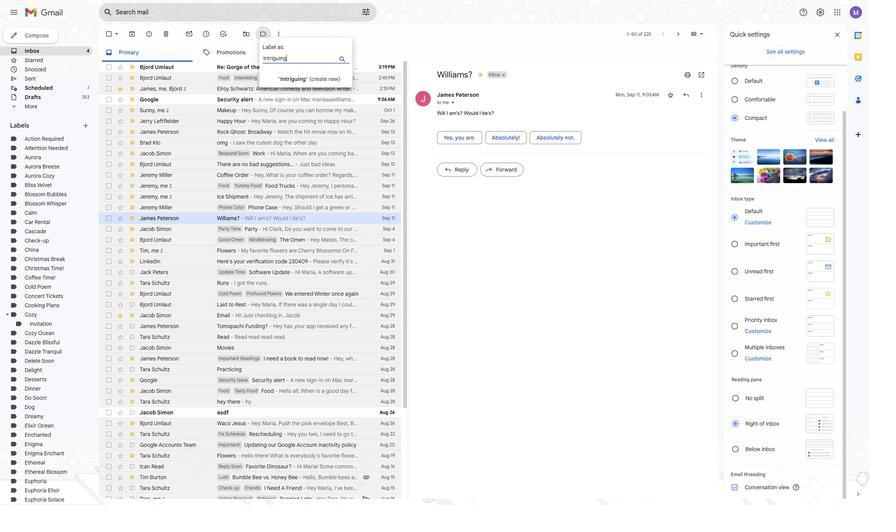 Task type: describe. For each thing, give the bounding box(es) containing it.
aurora for aurora cozy
[[25, 173, 41, 180]]

push
[[279, 421, 291, 428]]

2 horizontal spatial read
[[305, 356, 316, 363]]

poem inside row
[[229, 291, 241, 297]]

promotions tab
[[197, 43, 294, 62]]

has scheduled message image
[[363, 496, 370, 504]]

2 28 from the top
[[390, 334, 395, 340]]

move to image
[[243, 30, 250, 38]]

required
[[42, 136, 64, 143]]

poem inside labels 'navigation'
[[37, 284, 51, 291]]

0 horizontal spatial would
[[273, 215, 288, 222]]

tim burton
[[140, 475, 167, 482]]

2 vertical spatial blossom
[[46, 469, 67, 476]]

jacob for 31th row from the top of the williams? main content
[[140, 388, 155, 395]]

25 row from the top
[[99, 321, 401, 332]]

2 29 from the top
[[390, 291, 395, 297]]

- right now!
[[330, 356, 333, 363]]

need
[[267, 485, 280, 492]]

- down practicing link
[[286, 377, 289, 384]]

1 vertical spatial aug 26
[[381, 421, 395, 427]]

5 sep 11 from the top
[[382, 215, 395, 221]]

dazzle tranquil link
[[25, 349, 62, 356]]

quick settings element
[[730, 31, 770, 45]]

policy
[[342, 442, 357, 449]]

schwartz:
[[230, 85, 255, 92]]

2 row from the top
[[99, 73, 401, 83]]

7
[[87, 85, 90, 91]]

1 euphoria from the top
[[25, 478, 47, 485]]

- down tomopachi
[[231, 334, 233, 341]]

1 horizontal spatial are
[[279, 118, 287, 125]]

- right late at the bottom
[[313, 496, 316, 503]]

watch
[[278, 129, 293, 136]]

friends
[[245, 486, 260, 492]]

vs.
[[263, 475, 270, 482]]

of for 225
[[638, 31, 643, 37]]

customize for priority inbox
[[745, 328, 772, 335]]

0 horizontal spatial coming
[[298, 118, 316, 125]]

customize for multiple inboxes
[[745, 355, 772, 362]]

2 horizontal spatial best,
[[414, 388, 427, 395]]

5 11 from the top
[[392, 215, 395, 221]]

verification
[[246, 258, 274, 265]]

you up ideas at the top left of the page
[[318, 150, 327, 157]]

27 row from the top
[[99, 343, 401, 354]]

9 row from the top
[[99, 148, 412, 159]]

euphoria for elixir
[[25, 488, 47, 495]]

- right friend
[[303, 485, 306, 492]]

1 horizontal spatial party
[[245, 226, 258, 233]]

- right policy
[[358, 442, 360, 449]]

, for 12th row
[[157, 182, 159, 189]]

4 inside labels 'navigation'
[[87, 48, 90, 54]]

delete image
[[162, 30, 170, 38]]

row containing jerry leftfielder
[[99, 116, 401, 127]]

- up the and
[[305, 75, 307, 81]]

4 for the omen -
[[392, 237, 395, 243]]

reading
[[732, 377, 750, 383]]

the right "dog"
[[284, 139, 292, 146]]

15 row from the top
[[99, 213, 401, 224]]

cold inside labels 'navigation'
[[25, 284, 36, 291]]

honey
[[271, 475, 287, 482]]

1 horizontal spatial read
[[261, 334, 272, 341]]

cold poem inside labels 'navigation'
[[25, 284, 51, 291]]

practicing
[[217, 367, 242, 373]]

- down yummy food
[[250, 193, 253, 200]]

3 aug 15 from the top
[[381, 497, 395, 502]]

Search mail text field
[[116, 8, 340, 16]]

james peterson for tomopachi funding? -
[[140, 323, 179, 330]]

- up hour
[[238, 107, 240, 114]]

1 horizontal spatial will
[[437, 110, 445, 116]]

1 horizontal spatial your
[[286, 172, 296, 179]]

multiple inboxes
[[745, 344, 785, 351]]

row containing sunny
[[99, 105, 401, 116]]

row containing tim burton
[[99, 473, 401, 484]]

2 vertical spatial a
[[322, 388, 325, 395]]

Not starred checkbox
[[667, 91, 675, 99]]

more image
[[275, 30, 283, 38]]

absolutely!
[[492, 134, 520, 141]]

0 vertical spatial would
[[464, 110, 478, 116]]

3:19 pm
[[379, 64, 395, 70]]

3 15 from the top
[[391, 497, 395, 502]]

- down 230409 at left bottom
[[292, 269, 294, 276]]

1 horizontal spatial our
[[344, 226, 353, 233]]

cold poem link
[[25, 284, 51, 291]]

hey for hey maria, are you coming to happy hour?
[[251, 118, 261, 125]]

- left hy
[[242, 399, 244, 406]]

enigma for enigma enchant
[[25, 451, 43, 458]]

umlaut for 32th row from the bottom of the williams? main content
[[154, 161, 171, 168]]

rental
[[35, 219, 50, 226]]

again
[[345, 291, 359, 298]]

need
[[266, 356, 279, 363]]

scheduled
[[25, 85, 53, 92]]

bjord for 17th row from the top
[[140, 237, 153, 244]]

1 horizontal spatial hey,
[[283, 204, 293, 211]]

phone inside phone color phone case - hey, should i get a green or blue phone case? thanks, jer
[[219, 205, 232, 210]]

- left all,
[[275, 388, 278, 395]]

- left the 'watch'
[[274, 129, 276, 136]]

- down american
[[255, 96, 257, 103]]

aurora cozy link
[[25, 173, 55, 180]]

aug 28 for 31th row from the top of the williams? main content
[[381, 389, 395, 394]]

4 row from the top
[[99, 94, 401, 105]]

the left hit
[[294, 129, 303, 136]]

1 sep 11 from the top
[[382, 172, 395, 178]]

winter
[[314, 291, 330, 298]]

favorite
[[321, 453, 340, 460]]

0 horizontal spatial a
[[280, 356, 283, 363]]

0 vertical spatial a
[[325, 204, 328, 211]]

jacob simon for 27th row from the top
[[140, 345, 171, 352]]

compose
[[25, 32, 49, 39]]

you up the omen -
[[293, 226, 302, 233]]

24 row from the top
[[99, 311, 401, 321]]

simon for 27th row from the top
[[156, 345, 171, 352]]

5 28 from the top
[[390, 367, 395, 373]]

of for the
[[244, 64, 250, 71]]

2 for ice shipment -
[[169, 194, 172, 200]]

theme
[[731, 137, 746, 143]]

reply for reply
[[455, 166, 469, 173]]

me for row containing james
[[159, 85, 166, 92]]

40 row from the top
[[99, 484, 401, 494]]

first for important first
[[770, 241, 780, 248]]

invitation
[[30, 321, 52, 328]]

on
[[339, 129, 345, 136]]

linkedin
[[140, 258, 160, 265]]

tara , me 2
[[140, 496, 165, 503]]

blossom bubbles link
[[25, 191, 67, 198]]

inbox type element
[[731, 196, 835, 202]]

security for issue
[[219, 378, 236, 383]]

sep 4 for the omen -
[[383, 237, 395, 243]]

bjord umlaut for 20th row from the bottom
[[140, 291, 171, 298]]

flowers for flowers -
[[217, 248, 236, 255]]

5 schultz from the top
[[152, 431, 170, 438]]

makeup
[[217, 107, 236, 114]]

30 row from the top
[[99, 375, 401, 386]]

the right the saw
[[247, 139, 255, 146]]

aug 29 for runs - i got the runs.
[[381, 280, 395, 286]]

1 vertical spatial maria,
[[277, 150, 292, 157]]

hi for hi maria, when are you coming back to work? best, jacob
[[271, 150, 275, 157]]

sep 12 for umlaut
[[381, 161, 395, 167]]

security up "tasty food"
[[252, 377, 272, 384]]

color
[[233, 205, 244, 210]]

2 aug 28 from the top
[[381, 334, 395, 340]]

quick settings
[[730, 31, 770, 39]]

klo
[[153, 139, 160, 146]]

tara schultz for practicing
[[140, 367, 170, 373]]

blossom bubbles
[[25, 191, 67, 198]]

archive image
[[128, 30, 136, 38]]

dreamy
[[25, 414, 44, 421]]

james peterson for williams? - will i am's? would i be's?
[[140, 215, 179, 222]]

calm link
[[25, 210, 37, 217]]

priority
[[745, 317, 763, 324]]

bjord umlaut for 34th row
[[140, 421, 171, 428]]

1 bee from the left
[[252, 475, 262, 482]]

- down checking
[[269, 323, 272, 330]]

to right want
[[316, 226, 321, 233]]

1 vertical spatial are
[[309, 150, 317, 157]]

schultz for runs
[[152, 280, 170, 287]]

- left hi!
[[232, 312, 234, 319]]

31
[[391, 259, 395, 265]]

- up coffee order - hey, what is your coffee order? regards, jeremy at top left
[[296, 161, 298, 168]]

row containing ican read
[[99, 462, 401, 473]]

waco jesus - hey maria, push the pink envelope best, bjord
[[217, 421, 364, 428]]

jeremy miller for 14th row from the top of the williams? main content
[[140, 204, 173, 211]]

0 vertical spatial settings
[[748, 31, 770, 39]]

0 horizontal spatial read
[[151, 464, 164, 471]]

split
[[754, 395, 764, 402]]

0 vertical spatial cozy
[[42, 173, 55, 180]]

peterson for rock ghost: broadway - watch the hit movie now on the stage!
[[157, 129, 179, 136]]

0 horizontal spatial best,
[[337, 421, 349, 428]]

important for important first
[[745, 241, 769, 248]]

coffee for coffee time!
[[25, 275, 41, 282]]

- left i at the top of the page
[[229, 139, 232, 146]]

yes, you are.
[[444, 134, 476, 141]]

party?
[[354, 226, 370, 233]]

0 horizontal spatial get
[[316, 204, 324, 211]]

flowers - hello there! what is everybody's favorite flower? love, tara
[[217, 453, 386, 460]]

cozy for cozy link on the left bottom of page
[[25, 312, 37, 319]]

snooze image
[[202, 30, 210, 38]]

simon for 31th row from the top of the williams? main content
[[156, 388, 171, 395]]

jerry leftfielder
[[140, 118, 179, 125]]

settings image
[[816, 8, 825, 17]]

35 row from the top
[[99, 429, 401, 440]]

umlaut for 20th row from the bottom
[[154, 291, 171, 298]]

2 default from the top
[[745, 208, 763, 215]]

1 horizontal spatial day
[[340, 388, 349, 395]]

- down good omen
[[237, 248, 240, 255]]

0 vertical spatial inbox
[[766, 421, 780, 428]]

- up food for thought -
[[280, 64, 282, 71]]

sent link
[[25, 75, 36, 82]]

30
[[389, 270, 395, 275]]

peterson for williams? - will i am's? would i be's?
[[157, 215, 179, 222]]

11 for phone case
[[392, 205, 395, 210]]

multiple
[[745, 344, 764, 351]]

christmas time! link
[[25, 265, 64, 272]]

google accounts team
[[140, 442, 196, 449]]

sep 13 for omg - i saw the cutest dog the other day
[[381, 140, 395, 146]]

inbox for inbox link
[[25, 48, 39, 54]]

1 bad from the left
[[250, 161, 259, 168]]

2 happy from the left
[[324, 118, 340, 125]]

update inside update time software update -
[[219, 270, 234, 275]]

hour?
[[341, 118, 356, 125]]

coffee time!
[[25, 275, 56, 282]]

see
[[767, 48, 776, 55]]

- right order at the top
[[251, 172, 253, 179]]

0 horizontal spatial read
[[249, 334, 260, 341]]

check- inside labels 'navigation'
[[25, 238, 43, 244]]

compose button
[[3, 28, 58, 43]]

primary tab
[[99, 43, 196, 62]]

dinner
[[25, 386, 41, 393]]

- right runs at bottom
[[230, 280, 233, 287]]

- down want
[[307, 237, 309, 244]]

to right everyone
[[383, 388, 388, 395]]

1 vertical spatial am's?
[[258, 215, 272, 222]]

running
[[280, 496, 300, 503]]

aug 29 for laid to rest -
[[381, 302, 395, 308]]

below
[[746, 446, 761, 453]]

- down push
[[284, 431, 286, 438]]

21 row from the top
[[99, 278, 401, 289]]

friend
[[286, 485, 302, 492]]

1 happy from the left
[[217, 118, 233, 125]]

to right 'come'
[[338, 226, 343, 233]]

inbox link
[[25, 48, 39, 54]]

1 horizontal spatial be's?
[[482, 110, 494, 116]]

first for starred first
[[764, 296, 774, 303]]

- down the williams? - will i am's? would i be's?
[[259, 226, 262, 233]]

umlaut for 19th row from the bottom
[[154, 302, 171, 309]]

bliss velvet link
[[25, 182, 52, 189]]

2 vertical spatial of
[[760, 421, 765, 428]]

- up friend
[[299, 475, 302, 482]]

7 28 from the top
[[390, 389, 395, 394]]

6 28 from the top
[[390, 378, 395, 383]]

2 bee from the left
[[288, 475, 298, 482]]

soon for delete
[[42, 358, 54, 365]]

rescheduling
[[249, 431, 282, 438]]

jack
[[140, 269, 151, 276]]

omen for good
[[231, 237, 244, 243]]

check-up inside williams? main content
[[219, 486, 240, 492]]

order?
[[315, 172, 331, 179]]

stage!
[[356, 129, 371, 136]]

- right writer.
[[353, 85, 356, 92]]

1 vertical spatial your
[[234, 258, 245, 265]]

0 horizontal spatial alert
[[241, 96, 253, 103]]

the right on
[[347, 129, 355, 136]]

tara for 37th row
[[140, 453, 150, 460]]

check-up inside labels 'navigation'
[[25, 238, 49, 244]]

car rental
[[25, 219, 50, 226]]

3
[[183, 86, 186, 92]]

absolutely
[[537, 134, 564, 141]]

1 horizontal spatial read
[[217, 334, 230, 341]]

me for row containing tara
[[153, 496, 161, 503]]

22
[[390, 432, 395, 438]]

velvet
[[37, 182, 52, 189]]

tara for 21th row from the bottom of the williams? main content
[[140, 280, 150, 287]]

car
[[25, 219, 33, 226]]

1 vertical spatial inbox
[[762, 446, 775, 453]]

1 vertical spatial just
[[243, 312, 253, 319]]

sep 26
[[381, 118, 395, 124]]

tim for tim burton
[[140, 475, 149, 482]]

bjord for 19th row from the bottom
[[140, 302, 153, 309]]

1 horizontal spatial update
[[272, 269, 290, 276]]

- right 230409 at left bottom
[[309, 258, 312, 265]]

0 vertical spatial 1
[[627, 31, 629, 37]]

- down flowers - hello there! what is everybody's favorite flower? love, tara
[[293, 464, 296, 471]]

aug 15 for honey
[[381, 475, 395, 481]]

34 row from the top
[[99, 419, 401, 429]]

to right laid
[[229, 302, 234, 309]]

2 aug 29 from the top
[[381, 291, 395, 297]]

here's
[[217, 258, 233, 265]]

to right book
[[298, 356, 303, 363]]

reading pane element
[[732, 377, 834, 383]]

1 for flowers -
[[393, 248, 395, 254]]

4 aug 28 from the top
[[381, 356, 395, 362]]

you inside 'button'
[[455, 134, 465, 141]]

15 for -
[[391, 486, 395, 492]]

customize button for default
[[740, 218, 776, 227]]

all for see
[[778, 48, 784, 55]]

0 vertical spatial when
[[293, 150, 307, 157]]

32 row from the top
[[99, 397, 401, 408]]

check- inside row
[[219, 486, 234, 492]]

1 vertical spatial elixir
[[48, 488, 60, 495]]

email for email threading
[[731, 472, 743, 478]]

is for everybody's
[[285, 453, 289, 460]]

sep 12 for simon
[[381, 151, 395, 156]]

the up interesting
[[251, 64, 260, 71]]

type
[[745, 196, 755, 202]]

1 horizontal spatial just
[[299, 161, 310, 168]]

dazzle for dazzle tranquil
[[25, 349, 41, 356]]

jacob for 26th row from the bottom of the williams? main content
[[140, 226, 155, 233]]

1 vertical spatial when
[[301, 388, 315, 395]]

1 vertical spatial our
[[268, 442, 276, 449]]

is for your
[[280, 172, 284, 179]]

mon, sep 11, 9:05 am cell
[[616, 91, 659, 99]]

0 vertical spatial am's?
[[449, 110, 463, 116]]

4 28 from the top
[[390, 356, 395, 362]]

snoozed
[[25, 66, 46, 73]]

simon for 26th row from the bottom of the williams? main content
[[156, 226, 171, 233]]

- down important!
[[237, 453, 240, 460]]

14 row from the top
[[99, 202, 424, 213]]

to right the back
[[361, 150, 366, 157]]

1 horizontal spatial tab list
[[848, 25, 869, 478]]

ethereal for ethereal blossom
[[25, 469, 45, 476]]

broadway
[[248, 129, 272, 136]]

absolutely not. button
[[530, 131, 582, 144]]

37 row from the top
[[99, 451, 401, 462]]

team
[[183, 442, 196, 449]]

be's? inside row
[[293, 215, 306, 222]]

display density element
[[731, 63, 835, 69]]

1 vertical spatial alert
[[274, 377, 285, 384]]

aug 30
[[380, 270, 395, 275]]

more
[[25, 103, 37, 110]]

good omen
[[219, 237, 244, 243]]

we entered winter once again
[[285, 291, 359, 298]]

enchanted
[[25, 432, 51, 439]]

1 row from the top
[[99, 62, 401, 73]]

do inside labels 'navigation'
[[25, 395, 32, 402]]

10 row from the top
[[99, 159, 401, 170]]

11 row from the top
[[99, 170, 401, 181]]

show details image
[[451, 100, 455, 105]]

row containing brad klo
[[99, 137, 401, 148]]

there!
[[255, 453, 269, 460]]

attention needed
[[25, 145, 68, 152]]

2 for flowers -
[[160, 248, 163, 254]]

1 horizontal spatial phone
[[248, 204, 264, 211]]

james peterson for rock ghost: broadway - watch the hit movie now on the stage!
[[140, 129, 179, 136]]

7 tara schultz from the top
[[140, 485, 170, 492]]

bubbles
[[47, 191, 67, 198]]

- down the color
[[241, 215, 244, 222]]

1 vertical spatial get
[[389, 388, 397, 395]]

2 for makeup -
[[166, 108, 169, 113]]

umlaut for 17th row from the top
[[154, 237, 171, 244]]

scheduled link
[[25, 85, 53, 92]]

0 vertical spatial aug 26
[[380, 410, 395, 416]]

threading
[[744, 472, 766, 478]]

we
[[285, 291, 293, 298]]

row containing linkedin
[[99, 256, 401, 267]]

to left show details image
[[437, 100, 441, 105]]



Task type: vqa. For each thing, say whether or not it's contained in the screenshot.


Task type: locate. For each thing, give the bounding box(es) containing it.
2 11 from the top
[[392, 183, 395, 189]]

0 vertical spatial customize
[[745, 219, 772, 226]]

search mail image
[[101, 5, 115, 19]]

aurora down aurora "link" at the top
[[25, 163, 41, 170]]

reply link
[[437, 163, 477, 177]]

0 horizontal spatial bee
[[252, 475, 262, 482]]

0 vertical spatial tim
[[140, 247, 149, 254]]

0 horizontal spatial do
[[25, 395, 32, 402]]

4 tara schultz from the top
[[140, 399, 170, 406]]

1 11 from the top
[[392, 172, 395, 178]]

31 row from the top
[[99, 386, 443, 397]]

maria, up broadway
[[262, 118, 277, 125]]

2 horizontal spatial read
[[235, 334, 247, 341]]

read.
[[274, 334, 286, 341]]

me for 29th row from the bottom
[[160, 193, 168, 200]]

ethereal down ethereal link at bottom
[[25, 469, 45, 476]]

1 vertical spatial cold
[[219, 291, 228, 297]]

0 vertical spatial hey,
[[254, 172, 265, 179]]

bjord umlaut for 2nd row
[[140, 75, 171, 81]]

3 26 from the top
[[390, 421, 395, 427]]

- right work
[[267, 150, 269, 157]]

blossom whisper
[[25, 200, 67, 207]]

security inside security issue security alert -
[[219, 378, 236, 383]]

gmail image
[[25, 5, 67, 20]]

maria, for push
[[262, 421, 277, 428]]

1 vertical spatial hi
[[263, 226, 268, 233]]

jacob simon
[[140, 150, 171, 157], [140, 226, 171, 233], [140, 312, 171, 319], [140, 345, 171, 352], [140, 388, 171, 395], [140, 410, 173, 417]]

0 horizontal spatial will
[[245, 215, 254, 222]]

row up friends
[[99, 473, 401, 484]]

sep 12
[[381, 151, 395, 156], [381, 161, 395, 167]]

0 vertical spatial 26
[[390, 118, 395, 124]]

soon for reply
[[231, 464, 242, 470]]

as:
[[278, 44, 285, 51]]

row up yummy food
[[99, 170, 401, 181]]

ice
[[217, 193, 224, 200]]

4 jacob simon from the top
[[140, 345, 171, 352]]

soon inside reply soon favorite dinosaur? -
[[231, 464, 242, 470]]

customize button down priority inbox at the bottom of page
[[740, 327, 776, 336]]

2 enigma from the top
[[25, 451, 43, 458]]

0 horizontal spatial elixir
[[25, 423, 36, 430]]

0 vertical spatial all
[[778, 48, 784, 55]]

1 horizontal spatial check-
[[219, 486, 234, 492]]

respond soon work - hi maria, when are you coming back to work? best, jacob
[[219, 150, 412, 157]]

2 13 from the top
[[391, 140, 395, 146]]

christmas break link
[[25, 256, 65, 263]]

hi up there are no bad suggestions... - just bad ideas
[[271, 150, 275, 157]]

row up 'tomopachi funding? -'
[[99, 311, 401, 321]]

2 vertical spatial euphoria
[[25, 497, 47, 504]]

2 horizontal spatial is
[[316, 388, 320, 395]]

row containing tara
[[99, 494, 401, 505]]

row down fix schedule rescheduling -
[[99, 440, 401, 451]]

for
[[275, 75, 282, 81], [350, 388, 357, 395]]

customize down priority inbox at the bottom of page
[[745, 328, 772, 335]]

important up 'practicing'
[[219, 356, 239, 362]]

1 vertical spatial up
[[234, 486, 240, 492]]

1 vertical spatial day
[[340, 388, 349, 395]]

None checkbox
[[105, 63, 113, 71], [105, 74, 113, 82], [105, 85, 113, 93], [105, 96, 113, 104], [105, 107, 113, 114], [105, 117, 113, 125], [105, 128, 113, 136], [105, 139, 113, 147], [105, 150, 113, 158], [105, 193, 113, 201], [105, 215, 113, 222], [105, 226, 113, 233], [105, 236, 113, 244], [105, 280, 113, 287], [105, 312, 113, 320], [105, 334, 113, 341], [105, 366, 113, 374], [105, 399, 113, 406], [105, 409, 113, 417], [105, 420, 113, 428], [105, 431, 113, 439], [105, 474, 113, 482], [105, 485, 113, 493], [105, 496, 113, 504], [105, 63, 113, 71], [105, 74, 113, 82], [105, 85, 113, 93], [105, 96, 113, 104], [105, 107, 113, 114], [105, 117, 113, 125], [105, 128, 113, 136], [105, 139, 113, 147], [105, 150, 113, 158], [105, 193, 113, 201], [105, 215, 113, 222], [105, 226, 113, 233], [105, 236, 113, 244], [105, 280, 113, 287], [105, 312, 113, 320], [105, 334, 113, 341], [105, 366, 113, 374], [105, 399, 113, 406], [105, 409, 113, 417], [105, 420, 113, 428], [105, 431, 113, 439], [105, 474, 113, 482], [105, 485, 113, 493], [105, 496, 113, 504]]

ocean for elixir ocean
[[38, 423, 54, 430]]

12 for bjord umlaut
[[391, 161, 395, 167]]

1 sep 12 from the top
[[381, 151, 395, 156]]

cold inside row
[[219, 291, 228, 297]]

None search field
[[99, 3, 377, 22]]

coming up hit
[[298, 118, 316, 125]]

lush
[[219, 475, 229, 481]]

older image
[[675, 30, 682, 38]]

2 vertical spatial best,
[[337, 421, 349, 428]]

29 for laid to rest -
[[390, 302, 395, 308]]

0 horizontal spatial are
[[233, 161, 241, 168]]

view all
[[815, 137, 835, 144]]

0 vertical spatial poem
[[37, 284, 51, 291]]

report spam image
[[145, 30, 153, 38]]

1 jeremy , me 2 from the top
[[140, 182, 172, 189]]

read
[[249, 334, 260, 341], [261, 334, 272, 341], [305, 356, 316, 363]]

0 vertical spatial 4
[[87, 48, 90, 54]]

customize button for multiple inboxes
[[740, 354, 776, 364]]

0 vertical spatial for
[[275, 75, 282, 81]]

christmas down china
[[25, 256, 50, 263]]

ocean up dazzle blissful link
[[38, 330, 54, 337]]

aug 28 for 32th row
[[381, 399, 395, 405]]

13 row from the top
[[99, 192, 401, 202]]

theme element
[[731, 136, 746, 144]]

row down 'tomopachi funding? -'
[[99, 332, 401, 343]]

1 aug 28 from the top
[[381, 324, 395, 329]]

1 13 from the top
[[391, 129, 395, 135]]

view all button
[[811, 136, 839, 145]]

email threading element
[[731, 472, 835, 478]]

1 vertical spatial jeremy , me 2
[[140, 193, 172, 200]]

8 aug 28 from the top
[[381, 399, 395, 405]]

important inside important readings i need a book to read now! -
[[219, 356, 239, 362]]

row containing tim
[[99, 246, 401, 256]]

up
[[43, 238, 49, 244], [234, 486, 240, 492]]

2 ethereal from the top
[[25, 469, 45, 476]]

1 vertical spatial 13
[[391, 140, 395, 146]]

coffee inside row
[[217, 172, 233, 179]]

read left now!
[[305, 356, 316, 363]]

tim for tim , me 2
[[140, 247, 149, 254]]

time inside update time software update -
[[235, 270, 245, 275]]

row down read - read read read read.
[[99, 354, 401, 365]]

time! for coffee time!
[[42, 275, 56, 282]]

security
[[217, 96, 239, 103], [252, 377, 272, 384], [219, 378, 236, 383]]

hello down updating
[[241, 453, 254, 460]]

row down security issue security alert -
[[99, 386, 443, 397]]

dog
[[273, 139, 283, 146]]

now!
[[317, 356, 329, 363]]

0 vertical spatial up
[[43, 238, 49, 244]]

sep 13 for rock ghost: broadway - watch the hit movie now on the stage!
[[381, 129, 395, 135]]

row up the saw
[[99, 127, 401, 137]]

up inside labels 'navigation'
[[43, 238, 49, 244]]

row containing jack peters
[[99, 267, 401, 278]]

1 horizontal spatial up
[[234, 486, 240, 492]]

inbox
[[25, 48, 39, 54], [489, 72, 500, 78], [731, 196, 743, 202], [764, 317, 777, 324]]

jacob for 9th row from the bottom
[[140, 410, 156, 417]]

3 row from the top
[[99, 83, 401, 94]]

omen right good
[[231, 237, 244, 243]]

3 11 from the top
[[392, 194, 395, 200]]

26 for waco jesus - hey maria, push the pink envelope best, bjord
[[390, 421, 395, 427]]

22 row from the top
[[99, 289, 401, 300]]

7 bjord umlaut from the top
[[140, 421, 171, 428]]

me for 12th row
[[160, 182, 168, 189]]

row up the williams? - will i am's? would i be's?
[[99, 202, 424, 213]]

1 horizontal spatial bad
[[311, 161, 321, 168]]

3 29 from the top
[[390, 302, 395, 308]]

issue
[[237, 378, 248, 383]]

9:56 am
[[378, 97, 395, 102]]

add to tasks image
[[219, 30, 227, 38]]

0 horizontal spatial settings
[[748, 31, 770, 39]]

a left book
[[280, 356, 283, 363]]

concert tickets link
[[25, 293, 63, 300]]

1 vertical spatial check-
[[219, 486, 234, 492]]

schultz for practicing
[[152, 367, 170, 373]]

get right should
[[316, 204, 324, 211]]

below inbox
[[746, 446, 775, 453]]

sep 4
[[383, 226, 395, 232], [383, 237, 395, 243]]

delight
[[25, 367, 42, 374]]

1 flowers from the top
[[217, 248, 236, 255]]

0 vertical spatial time!
[[51, 265, 64, 272]]

desserts link
[[25, 377, 47, 383]]

ocean for cozy ocean
[[38, 330, 54, 337]]

1 vertical spatial 26
[[390, 410, 395, 416]]

when down other
[[293, 150, 307, 157]]

party inside party time party - hi clark, do you want to come to our party?
[[219, 226, 230, 232]]

bjord for 34th row
[[140, 421, 153, 428]]

1 vertical spatial will
[[245, 215, 254, 222]]

2 vertical spatial first
[[764, 296, 774, 303]]

tara for 16th row from the bottom
[[140, 334, 150, 341]]

2 vertical spatial 26
[[390, 421, 395, 427]]

aug 20
[[380, 443, 395, 448]]

plans
[[46, 302, 59, 309]]

email inside row
[[217, 312, 230, 319]]

1 vertical spatial soon
[[42, 358, 54, 365]]

settings inside button
[[785, 48, 805, 55]]

of right right on the right bottom of the page
[[760, 421, 765, 428]]

breeze
[[42, 163, 60, 170]]

6 schultz from the top
[[152, 453, 170, 460]]

flowers up here's on the bottom left
[[217, 248, 236, 255]]

3 28 from the top
[[390, 345, 395, 351]]

security for alert
[[217, 96, 239, 103]]

bjord umlaut for 17th row from the top
[[140, 237, 171, 244]]

18 row from the top
[[99, 246, 401, 256]]

read up "movies"
[[217, 334, 230, 341]]

up inside row
[[234, 486, 240, 492]]

reply inside reply soon favorite dinosaur? -
[[219, 464, 230, 470]]

tara for 35th row
[[140, 431, 150, 438]]

williams? main content
[[99, 25, 718, 506]]

1 default from the top
[[745, 78, 763, 85]]

starred up snoozed link
[[25, 57, 43, 64]]

1 customize button from the top
[[740, 218, 776, 227]]

blossom for blossom bubbles
[[25, 191, 45, 198]]

unread first
[[745, 268, 774, 275]]

jacob simon for 9th row from the bottom
[[140, 410, 173, 417]]

miller for 14th row from the top of the williams? main content
[[159, 204, 173, 211]]

movie
[[312, 129, 326, 136]]

labels navigation
[[0, 25, 99, 506]]

absolutely! button
[[485, 131, 527, 144]]

23 row from the top
[[99, 300, 401, 311]]

0 horizontal spatial tab list
[[99, 43, 718, 62]]

0 vertical spatial euphoria
[[25, 478, 47, 485]]

row down readings
[[99, 365, 401, 375]]

, for 29th row from the bottom
[[157, 193, 159, 200]]

tab list
[[848, 25, 869, 478], [99, 43, 718, 62]]

read down 'tomopachi funding? -'
[[235, 334, 247, 341]]

0 horizontal spatial happy
[[217, 118, 233, 125]]

1 vertical spatial enigma
[[25, 451, 43, 458]]

1 vertical spatial time!
[[42, 275, 56, 282]]

29 row from the top
[[99, 365, 401, 375]]

jacob simon for 26th row from the bottom of the williams? main content
[[140, 226, 171, 233]]

2 aug 15 from the top
[[381, 486, 395, 492]]

1 vertical spatial hey,
[[283, 204, 293, 211]]

- right 'jesus'
[[247, 421, 250, 428]]

conversation
[[745, 485, 777, 492]]

2 christmas from the top
[[25, 265, 50, 272]]

bjord umlaut for 19th row from the bottom
[[140, 302, 171, 309]]

1 " from the left
[[278, 76, 280, 83]]

row up verification
[[99, 246, 401, 256]]

cozy down cooking
[[25, 312, 37, 319]]

2 vertical spatial is
[[285, 453, 289, 460]]

simon for 9th row from the bottom
[[157, 410, 173, 417]]

2 horizontal spatial a
[[325, 204, 328, 211]]

omg - i saw the cutest dog the other day
[[217, 139, 317, 146]]

coffee inside labels 'navigation'
[[25, 275, 41, 282]]

2 15 from the top
[[391, 486, 395, 492]]

2 inside sunny , me 2
[[166, 108, 169, 113]]

toggle split pane mode image
[[690, 30, 698, 38]]

blissful
[[42, 339, 60, 346]]

, for row containing sunny
[[154, 107, 156, 114]]

row down "tasty food"
[[99, 397, 401, 408]]

12
[[391, 151, 395, 156], [391, 161, 395, 167]]

2 sep 11 from the top
[[382, 183, 395, 189]]

party up good
[[219, 226, 230, 232]]

5 tara schultz from the top
[[140, 431, 170, 438]]

0 vertical spatial elixir
[[25, 423, 36, 430]]

laid to rest -
[[217, 302, 251, 309]]

schultz for read
[[152, 334, 170, 341]]

0 vertical spatial of
[[638, 31, 643, 37]]

row down order at the top
[[99, 181, 401, 192]]

hey,
[[254, 172, 265, 179], [283, 204, 293, 211]]

american
[[256, 85, 279, 92]]

0 vertical spatial sep 4
[[383, 226, 395, 232]]

sep 4 for party time party - hi clark, do you want to come to our party?
[[383, 226, 395, 232]]

row up order at the top
[[99, 159, 401, 170]]

has attachment image
[[363, 474, 370, 482]]

read down funding? at the bottom left of the page
[[249, 334, 260, 341]]

tara for 32th row
[[140, 399, 150, 406]]

calm
[[25, 210, 37, 217]]

there
[[227, 399, 240, 406]]

poem
[[37, 284, 51, 291], [229, 291, 241, 297]]

jacob for 9th row from the top
[[140, 150, 155, 157]]

0 vertical spatial williams?
[[437, 70, 473, 80]]

" intriguing " (create new)
[[278, 76, 341, 83]]

1 horizontal spatial best,
[[383, 150, 396, 157]]

2 customize button from the top
[[740, 327, 776, 336]]

7 row from the top
[[99, 127, 401, 137]]

settings right quick
[[748, 31, 770, 39]]

soon inside labels 'navigation'
[[42, 358, 54, 365]]

time for party
[[231, 226, 241, 232]]

hey up broadway
[[251, 118, 261, 125]]

flowers for flowers - hello there! what is everybody's favorite flower? love, tara
[[217, 453, 236, 460]]

good
[[326, 388, 339, 395]]

tara for second row from the bottom
[[140, 485, 150, 492]]

you up rock ghost: broadway - watch the hit movie now on the stage!
[[288, 118, 297, 125]]

0 vertical spatial are
[[279, 118, 287, 125]]

starred for starred first
[[745, 296, 763, 303]]

1 vertical spatial coming
[[328, 150, 346, 157]]

enchanted link
[[25, 432, 51, 439]]

0 vertical spatial your
[[286, 172, 296, 179]]

christmas for christmas break
[[25, 256, 50, 263]]

maria, for are
[[262, 118, 277, 125]]

41 row from the top
[[99, 494, 401, 505]]

1 horizontal spatial am's?
[[449, 110, 463, 116]]

will inside row
[[245, 215, 254, 222]]

row containing james
[[99, 83, 401, 94]]

17 row from the top
[[99, 235, 401, 246]]

- right case at left top
[[279, 204, 281, 211]]

fix
[[219, 432, 224, 438]]

2 inside tim , me 2
[[160, 248, 163, 254]]

1 customize from the top
[[745, 219, 772, 226]]

jacob simon for 31th row from the top of the williams? main content
[[140, 388, 171, 395]]

time up good omen
[[231, 226, 241, 232]]

late
[[301, 496, 312, 503]]

0 horizontal spatial email
[[217, 312, 230, 319]]

2 vertical spatial 15
[[391, 497, 395, 502]]

soon inside respond soon work - hi maria, when are you coming back to work? best, jacob
[[238, 151, 249, 156]]

1 vertical spatial sep 13
[[381, 140, 395, 146]]

tim up linkedin
[[140, 247, 149, 254]]

1 horizontal spatial coming
[[328, 150, 346, 157]]

sep 11 for food trucks
[[382, 183, 395, 189]]

check- down cascade link
[[25, 238, 43, 244]]

check-up down the lush
[[219, 486, 240, 492]]

1 tara schultz from the top
[[140, 280, 170, 287]]

what for there!
[[271, 453, 283, 460]]

day
[[308, 139, 317, 146], [340, 388, 349, 395]]

row down runs - i got the runs.
[[99, 289, 401, 300]]

time inside party time party - hi clark, do you want to come to our party?
[[231, 226, 241, 232]]

row containing google accounts team
[[99, 440, 401, 451]]

2 sep 13 from the top
[[381, 140, 395, 146]]

sunny
[[140, 107, 154, 114]]

row up fix schedule rescheduling -
[[99, 419, 401, 429]]

umlaut for 2nd row
[[154, 75, 171, 81]]

tab list containing primary
[[99, 43, 718, 62]]

11 for -
[[392, 194, 395, 200]]

sunny , me 2
[[140, 107, 169, 114]]

be's? down should
[[293, 215, 306, 222]]

row down bumble
[[99, 484, 401, 494]]

1 for makeup -
[[393, 107, 395, 113]]

1 aug 15 from the top
[[381, 475, 395, 481]]

0 vertical spatial best,
[[383, 150, 396, 157]]

miller for 11th row
[[159, 172, 173, 179]]

comfortable
[[745, 96, 776, 103]]

0 horizontal spatial hey,
[[254, 172, 265, 179]]

0 vertical spatial enigma
[[25, 441, 43, 448]]

26 row from the top
[[99, 332, 401, 343]]

2 " from the left
[[306, 76, 308, 83]]

1 miller from the top
[[159, 172, 173, 179]]

email left threading
[[731, 472, 743, 478]]

0 horizontal spatial day
[[308, 139, 317, 146]]

1 horizontal spatial "
[[306, 76, 308, 83]]

lush bumble bee vs. honey bee -
[[219, 475, 303, 482]]

1 vertical spatial ethereal
[[25, 469, 45, 476]]

0 vertical spatial customize button
[[740, 218, 776, 227]]

important up unread first
[[745, 241, 769, 248]]

13 for omg - i saw the cutest dog the other day
[[391, 140, 395, 146]]

row down the cutest
[[99, 148, 412, 159]]

0 vertical spatial soon
[[238, 151, 249, 156]]

time for software
[[235, 270, 245, 275]]

6 jacob simon from the top
[[140, 410, 173, 417]]

row down schwartz: on the top left of the page
[[99, 94, 401, 105]]

, for row containing tim
[[149, 247, 150, 254]]

entered
[[294, 291, 313, 298]]

hour
[[234, 118, 246, 125]]

delete
[[25, 358, 40, 365]]

read left read.
[[261, 334, 272, 341]]

8 row from the top
[[99, 137, 401, 148]]

case
[[265, 204, 278, 211]]

advanced search options image
[[358, 4, 374, 20]]

happy up now
[[324, 118, 340, 125]]

16 row from the top
[[99, 224, 401, 235]]

default up comfortable at right top
[[745, 78, 763, 85]]

customize for default
[[745, 219, 772, 226]]

happy down the makeup
[[217, 118, 233, 125]]

1 aug 29 from the top
[[381, 280, 395, 286]]

ocean up enchanted link
[[38, 423, 54, 430]]

28 row from the top
[[99, 354, 401, 365]]

15 for honey
[[391, 475, 395, 481]]

ocean
[[38, 330, 54, 337], [38, 423, 54, 430]]

for down jungle
[[275, 75, 282, 81]]

soon!
[[33, 395, 47, 402]]

the left pink
[[292, 421, 300, 428]]

7 schultz from the top
[[152, 485, 170, 492]]

0 vertical spatial reply
[[455, 166, 469, 173]]

customize
[[745, 219, 772, 226], [745, 328, 772, 335], [745, 355, 772, 362]]

support image
[[799, 8, 808, 17]]

sep inside cell
[[627, 92, 635, 98]]

5 aug 28 from the top
[[381, 367, 395, 373]]

elixir
[[25, 423, 36, 430], [48, 488, 60, 495]]

2 26 from the top
[[390, 410, 395, 416]]

me for row containing tim
[[151, 247, 159, 254]]

aug 29 for email - hi! just checking in. jacob
[[381, 313, 395, 319]]

starred inside labels 'navigation'
[[25, 57, 43, 64]]

food
[[261, 75, 273, 81], [219, 75, 229, 81], [265, 183, 278, 190], [219, 183, 229, 189], [251, 183, 262, 189], [261, 388, 274, 395], [219, 389, 229, 394], [247, 389, 258, 394]]

simon for 9th row from the top
[[156, 150, 171, 157]]

2 sep 4 from the top
[[383, 237, 395, 243]]

inbox inside button
[[489, 72, 500, 78]]

2 12 from the top
[[391, 161, 395, 167]]

you left are.
[[455, 134, 465, 141]]

tomopachi
[[217, 323, 244, 330]]

and
[[302, 85, 311, 92]]

5 jacob simon from the top
[[140, 388, 171, 395]]

2 flowers from the top
[[217, 453, 236, 460]]

1 sep 13 from the top
[[381, 129, 395, 135]]

0 vertical spatial aurora
[[25, 154, 41, 161]]

jacob for 18th row from the bottom
[[140, 312, 155, 319]]

dazzle for dazzle blissful
[[25, 339, 41, 346]]

labels heading
[[10, 122, 82, 130]]

aurora link
[[25, 154, 41, 161]]

1 vertical spatial would
[[273, 215, 288, 222]]

3 customize button from the top
[[740, 354, 776, 364]]

2 miller from the top
[[159, 204, 173, 211]]

None checkbox
[[105, 30, 113, 38], [105, 161, 113, 168], [105, 171, 113, 179], [105, 182, 113, 190], [105, 204, 113, 212], [105, 247, 113, 255], [105, 258, 113, 266], [105, 269, 113, 277], [105, 290, 113, 298], [105, 301, 113, 309], [105, 323, 113, 331], [105, 344, 113, 352], [105, 355, 113, 363], [105, 377, 113, 385], [105, 388, 113, 395], [105, 442, 113, 450], [105, 453, 113, 460], [105, 463, 113, 471], [105, 30, 113, 38], [105, 161, 113, 168], [105, 171, 113, 179], [105, 182, 113, 190], [105, 204, 113, 212], [105, 247, 113, 255], [105, 258, 113, 266], [105, 269, 113, 277], [105, 290, 113, 298], [105, 301, 113, 309], [105, 323, 113, 331], [105, 344, 113, 352], [105, 355, 113, 363], [105, 377, 113, 385], [105, 388, 113, 395], [105, 442, 113, 450], [105, 453, 113, 460], [105, 463, 113, 471]]

no
[[746, 395, 753, 402]]

bliss velvet
[[25, 182, 52, 189]]

jacob for 27th row from the top
[[140, 345, 155, 352]]

2 inside tara , me 2
[[162, 497, 165, 503]]

jerry
[[140, 118, 153, 125]]

2 sep 12 from the top
[[381, 161, 395, 167]]

3 jacob simon from the top
[[140, 312, 171, 319]]

order
[[235, 172, 249, 179]]

delete soon link
[[25, 358, 54, 365]]

phone
[[364, 204, 379, 211]]

0 vertical spatial dazzle
[[25, 339, 41, 346]]

tasty
[[235, 389, 246, 394]]

is for a
[[316, 388, 320, 395]]

attention needed link
[[25, 145, 68, 152]]

0 vertical spatial sep 12
[[381, 151, 395, 156]]

cozy for cozy ocean
[[25, 330, 37, 337]]

1 dazzle from the top
[[25, 339, 41, 346]]

row up updating
[[99, 429, 401, 440]]

0 vertical spatial alert
[[241, 96, 253, 103]]

1 vertical spatial christmas
[[25, 265, 50, 272]]

aug 28 for 12th row from the bottom
[[381, 378, 395, 383]]

reply inside "link"
[[455, 166, 469, 173]]

ethereal for ethereal link at bottom
[[25, 460, 45, 467]]

4 aug 29 from the top
[[381, 313, 395, 319]]

- right the trucks
[[296, 183, 299, 190]]

1 vertical spatial aug 15
[[381, 486, 395, 492]]

funding?
[[245, 323, 268, 330]]

2 euphoria from the top
[[25, 488, 47, 495]]

the right got
[[247, 280, 255, 287]]

view
[[815, 137, 827, 144]]

2 jacob simon from the top
[[140, 226, 171, 233]]

1 vertical spatial hello
[[241, 453, 254, 460]]

- right hour
[[248, 118, 250, 125]]

up down cascade link
[[43, 238, 49, 244]]

to up movie
[[318, 118, 323, 125]]

0 vertical spatial get
[[316, 204, 324, 211]]

tim , me 2
[[140, 247, 163, 254]]

just
[[299, 161, 310, 168], [243, 312, 253, 319]]

work
[[253, 150, 265, 157]]

Label-as menu open text field
[[263, 54, 364, 64]]

settings up display density element
[[785, 48, 805, 55]]

inbox inside labels 'navigation'
[[25, 48, 39, 54]]

- right rest on the bottom left
[[247, 302, 250, 309]]

labels image
[[260, 30, 267, 38]]

hello left all,
[[279, 388, 292, 395]]

aurora for aurora breeze
[[25, 163, 41, 170]]

1 26 from the top
[[390, 118, 395, 124]]

elixir up the solace
[[48, 488, 60, 495]]

7 aug 28 from the top
[[381, 389, 395, 394]]

1 vertical spatial first
[[764, 268, 774, 275]]

1 horizontal spatial is
[[285, 453, 289, 460]]

2 aurora from the top
[[25, 163, 41, 170]]

of
[[638, 31, 643, 37], [244, 64, 250, 71], [760, 421, 765, 428]]

1 vertical spatial all
[[829, 137, 835, 144]]

not.
[[565, 134, 575, 141]]

"
[[278, 76, 280, 83], [306, 76, 308, 83]]

1 vertical spatial check-up
[[219, 486, 240, 492]]

1 vertical spatial settings
[[785, 48, 805, 55]]

euphoria elixir link
[[25, 488, 60, 495]]

phone up the williams? - will i am's? would i be's?
[[248, 204, 264, 211]]

12 row from the top
[[99, 181, 401, 192]]

cold
[[25, 284, 36, 291], [219, 291, 228, 297]]

1 horizontal spatial coffee
[[217, 172, 233, 179]]

omen for the
[[290, 237, 305, 244]]

0 vertical spatial hey
[[251, 118, 261, 125]]

8 28 from the top
[[390, 399, 395, 405]]

jeremy , me 2 for food trucks
[[140, 182, 172, 189]]

bee up friend
[[288, 475, 298, 482]]

1 christmas from the top
[[25, 256, 50, 263]]

cold poem inside row
[[219, 291, 241, 297]]

your right here's on the bottom left
[[234, 258, 245, 265]]

jungle
[[261, 64, 278, 71]]

main menu image
[[9, 8, 19, 17]]

0 vertical spatial flowers
[[217, 248, 236, 255]]

dazzle up delete
[[25, 349, 41, 356]]

asdf link
[[217, 409, 359, 417]]

2 bad from the left
[[311, 161, 321, 168]]

1 horizontal spatial do
[[285, 226, 292, 233]]

enigma for enigma link
[[25, 441, 43, 448]]

interesting
[[235, 75, 257, 81]]

1 28 from the top
[[390, 324, 395, 329]]

inbox for inbox type
[[731, 196, 743, 202]]

1 vertical spatial of
[[244, 64, 250, 71]]

0 vertical spatial default
[[745, 78, 763, 85]]

33 row from the top
[[99, 408, 401, 419]]

0 vertical spatial first
[[770, 241, 780, 248]]

2 vertical spatial soon
[[231, 464, 242, 470]]

be's? up absolutely!
[[482, 110, 494, 116]]

11 for food trucks
[[392, 183, 395, 189]]

2 tara schultz from the top
[[140, 334, 170, 341]]

3 customize from the top
[[745, 355, 772, 362]]

euphoria link
[[25, 478, 47, 485]]

1 vertical spatial for
[[350, 388, 357, 395]]

0 horizontal spatial hello
[[241, 453, 254, 460]]

gorge
[[227, 64, 243, 71]]

me for row containing sunny
[[157, 107, 165, 114]]

cold poem up laid to rest - on the left bottom of page
[[219, 291, 241, 297]]

hey for hey maria, push the pink envelope best, bjord
[[251, 421, 261, 428]]

not starred image
[[667, 91, 675, 99]]

starred for starred link
[[25, 57, 43, 64]]

jacob simon for 9th row from the top
[[140, 150, 171, 157]]

tranquil
[[42, 349, 62, 356]]

alert down practicing link
[[274, 377, 285, 384]]

williams? for williams? - will i am's? would i be's?
[[217, 215, 240, 222]]

1 horizontal spatial important
[[745, 241, 769, 248]]

tara schultz for flowers
[[140, 453, 170, 460]]

row up "tasty food"
[[99, 375, 401, 386]]

blossom down 'enchant'
[[46, 469, 67, 476]]

dazzle blissful
[[25, 339, 60, 346]]

our down rescheduling
[[268, 442, 276, 449]]

first right unread
[[764, 268, 774, 275]]

time up got
[[235, 270, 245, 275]]

1 vertical spatial a
[[280, 356, 283, 363]]

3 euphoria from the top
[[25, 497, 47, 504]]

your
[[286, 172, 296, 179], [234, 258, 245, 265]]

4 for party time party - hi clark, do you want to come to our party?
[[392, 226, 395, 232]]

aug 28 for 29th row from the top of the williams? main content
[[381, 367, 395, 373]]

1 horizontal spatial get
[[389, 388, 397, 395]]

1 vertical spatial 12
[[391, 161, 395, 167]]

row
[[99, 62, 401, 73], [99, 73, 401, 83], [99, 83, 401, 94], [99, 94, 401, 105], [99, 105, 401, 116], [99, 116, 401, 127], [99, 127, 401, 137], [99, 137, 401, 148], [99, 148, 412, 159], [99, 159, 401, 170], [99, 170, 401, 181], [99, 181, 401, 192], [99, 192, 401, 202], [99, 202, 424, 213], [99, 213, 401, 224], [99, 224, 401, 235], [99, 235, 401, 246], [99, 246, 401, 256], [99, 256, 401, 267], [99, 267, 401, 278], [99, 278, 401, 289], [99, 289, 401, 300], [99, 300, 401, 311], [99, 311, 401, 321], [99, 321, 401, 332], [99, 332, 401, 343], [99, 343, 401, 354], [99, 354, 401, 365], [99, 365, 401, 375], [99, 375, 401, 386], [99, 386, 443, 397], [99, 397, 401, 408], [99, 408, 401, 419], [99, 419, 401, 429], [99, 429, 401, 440], [99, 440, 401, 451], [99, 451, 401, 462], [99, 462, 401, 473], [99, 473, 401, 484], [99, 484, 401, 494], [99, 494, 401, 505]]

cascade
[[25, 228, 46, 235]]

hi for hi clark, do you want to come to our party?
[[263, 226, 268, 233]]

1 enigma from the top
[[25, 441, 43, 448]]

19 row from the top
[[99, 256, 401, 267]]

do inside row
[[285, 226, 292, 233]]

0 horizontal spatial update
[[219, 270, 234, 275]]

day right good
[[340, 388, 349, 395]]



